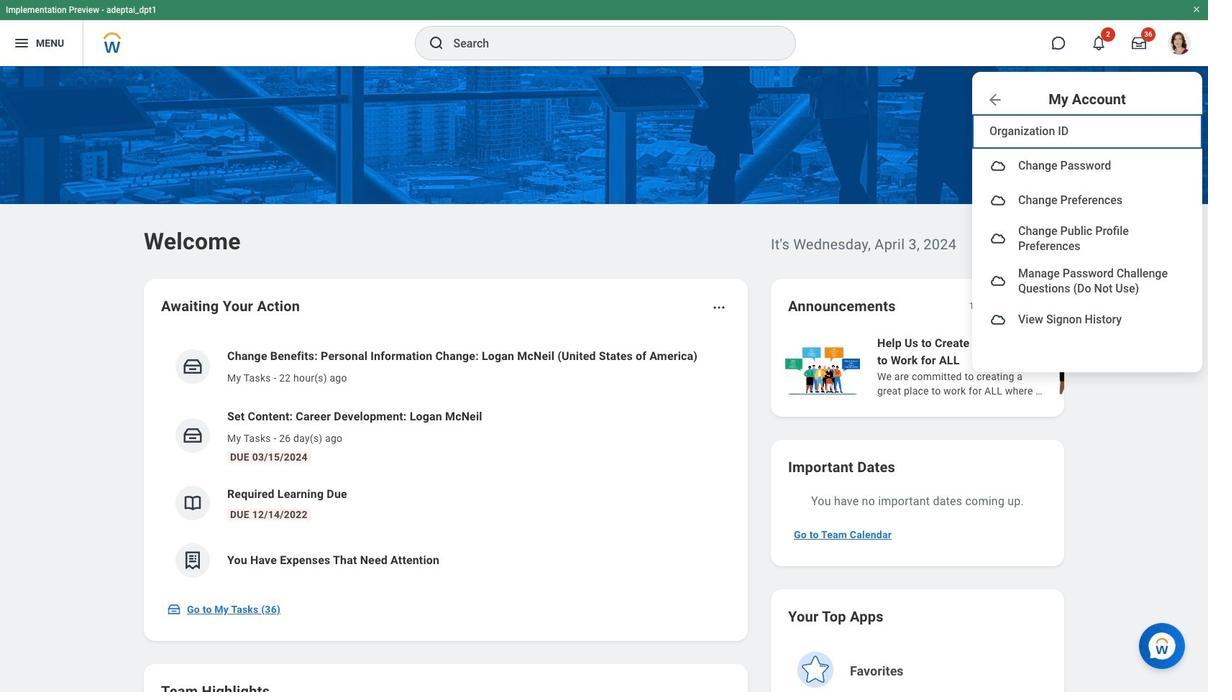 Task type: locate. For each thing, give the bounding box(es) containing it.
2 avatar image from the top
[[990, 192, 1007, 209]]

4 menu item from the top
[[973, 260, 1203, 303]]

banner
[[0, 0, 1209, 373]]

4 avatar image from the top
[[990, 273, 1007, 290]]

5 avatar image from the top
[[990, 311, 1007, 329]]

2 menu item from the top
[[973, 183, 1203, 218]]

inbox image
[[182, 356, 204, 378], [167, 603, 181, 617]]

logan mcneil image
[[1169, 32, 1192, 55]]

menu item
[[973, 149, 1203, 183], [973, 183, 1203, 218], [973, 218, 1203, 260], [973, 260, 1203, 303], [973, 303, 1203, 337]]

1 avatar image from the top
[[990, 158, 1007, 175]]

avatar image for 3rd 'menu item' from the top
[[990, 231, 1007, 248]]

3 avatar image from the top
[[990, 231, 1007, 248]]

avatar image for 5th 'menu item' from the bottom of the page
[[990, 158, 1007, 175]]

1 vertical spatial inbox image
[[167, 603, 181, 617]]

status
[[970, 301, 993, 312]]

chevron right small image
[[1029, 299, 1043, 314]]

1 horizontal spatial inbox image
[[182, 356, 204, 378]]

avatar image
[[990, 158, 1007, 175], [990, 192, 1007, 209], [990, 231, 1007, 248], [990, 273, 1007, 290], [990, 311, 1007, 329]]

5 menu item from the top
[[973, 303, 1203, 337]]

search image
[[428, 35, 445, 52]]

main content
[[0, 66, 1209, 693]]

3 menu item from the top
[[973, 218, 1203, 260]]

menu
[[973, 110, 1203, 342]]

avatar image for fourth 'menu item' from the bottom of the page
[[990, 192, 1007, 209]]

notifications large image
[[1092, 36, 1107, 50]]

list
[[783, 334, 1209, 400], [161, 337, 731, 590]]



Task type: describe. For each thing, give the bounding box(es) containing it.
chevron left small image
[[1003, 299, 1017, 314]]

dashboard expenses image
[[182, 550, 204, 572]]

1 menu item from the top
[[973, 149, 1203, 183]]

0 horizontal spatial inbox image
[[167, 603, 181, 617]]

avatar image for 1st 'menu item' from the bottom
[[990, 311, 1007, 329]]

book open image
[[182, 493, 204, 514]]

0 horizontal spatial list
[[161, 337, 731, 590]]

avatar image for 4th 'menu item'
[[990, 273, 1007, 290]]

inbox large image
[[1133, 36, 1147, 50]]

close environment banner image
[[1193, 5, 1202, 14]]

justify image
[[13, 35, 30, 52]]

inbox image
[[182, 425, 204, 447]]

1 horizontal spatial list
[[783, 334, 1209, 400]]

0 vertical spatial inbox image
[[182, 356, 204, 378]]

Search Workday  search field
[[454, 27, 766, 59]]

back image
[[987, 91, 1005, 108]]



Task type: vqa. For each thing, say whether or not it's contained in the screenshot.
2nd avatar from the bottom of the page
yes



